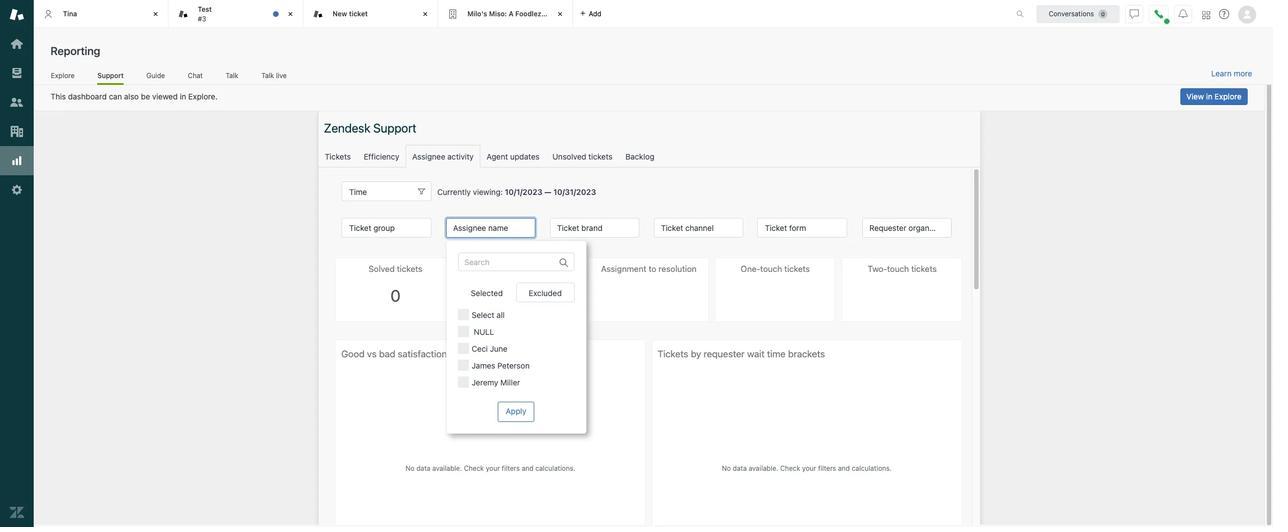 Task type: describe. For each thing, give the bounding box(es) containing it.
close image
[[555, 8, 566, 20]]

subsidiary
[[543, 9, 578, 18]]

organizations image
[[10, 124, 24, 139]]

new
[[333, 9, 347, 18]]

support
[[97, 71, 124, 80]]

talk live link
[[261, 71, 287, 83]]

conversations button
[[1037, 5, 1120, 23]]

view
[[1187, 92, 1204, 101]]

tina
[[63, 9, 77, 18]]

a
[[509, 9, 514, 18]]

foodlez
[[515, 9, 541, 18]]

support link
[[97, 71, 124, 85]]

conversations
[[1049, 9, 1094, 18]]

close image for tina
[[150, 8, 161, 20]]

dashboard
[[68, 92, 107, 101]]

this dashboard can also be viewed in explore.
[[51, 92, 218, 101]]

reporting
[[51, 44, 100, 57]]

more
[[1234, 69, 1252, 78]]

0 horizontal spatial explore
[[51, 71, 75, 80]]

be
[[141, 92, 150, 101]]

talk for talk live
[[261, 71, 274, 80]]

button displays agent's chat status as invisible. image
[[1130, 9, 1139, 18]]

chat link
[[188, 71, 203, 83]]

zendesk image
[[10, 505, 24, 520]]

live
[[276, 71, 287, 80]]

get started image
[[10, 37, 24, 51]]

milo's
[[467, 9, 487, 18]]

close image for new ticket
[[420, 8, 431, 20]]

learn more
[[1211, 69, 1252, 78]]

tab containing test
[[169, 0, 303, 28]]

guide link
[[146, 71, 165, 83]]

talk for talk
[[226, 71, 238, 80]]

miso:
[[489, 9, 507, 18]]

tabs tab list
[[34, 0, 1005, 28]]

can
[[109, 92, 122, 101]]

close image inside tab
[[285, 8, 296, 20]]

views image
[[10, 66, 24, 80]]

test #3
[[198, 5, 212, 23]]



Task type: locate. For each thing, give the bounding box(es) containing it.
1 talk from the left
[[226, 71, 238, 80]]

explore down learn more link
[[1215, 92, 1242, 101]]

1 horizontal spatial explore
[[1215, 92, 1242, 101]]

2 in from the left
[[1206, 92, 1213, 101]]

this
[[51, 92, 66, 101]]

#3
[[198, 14, 206, 23]]

guide
[[146, 71, 165, 80]]

milo's miso: a foodlez subsidiary tab
[[438, 0, 578, 28]]

explore link
[[51, 71, 75, 83]]

2 close image from the left
[[285, 8, 296, 20]]

0 vertical spatial explore
[[51, 71, 75, 80]]

close image
[[150, 8, 161, 20], [285, 8, 296, 20], [420, 8, 431, 20]]

1 horizontal spatial close image
[[285, 8, 296, 20]]

new ticket
[[333, 9, 368, 18]]

tina tab
[[34, 0, 169, 28]]

in right viewed
[[180, 92, 186, 101]]

close image left new
[[285, 8, 296, 20]]

also
[[124, 92, 139, 101]]

customers image
[[10, 95, 24, 110]]

close image left the #3
[[150, 8, 161, 20]]

1 vertical spatial explore
[[1215, 92, 1242, 101]]

reporting image
[[10, 153, 24, 168]]

explore
[[51, 71, 75, 80], [1215, 92, 1242, 101]]

in
[[180, 92, 186, 101], [1206, 92, 1213, 101]]

in right view
[[1206, 92, 1213, 101]]

test
[[198, 5, 212, 14]]

talk right chat
[[226, 71, 238, 80]]

0 horizontal spatial talk
[[226, 71, 238, 80]]

0 horizontal spatial close image
[[150, 8, 161, 20]]

view in explore
[[1187, 92, 1242, 101]]

close image inside tina tab
[[150, 8, 161, 20]]

notifications image
[[1179, 9, 1188, 18]]

admin image
[[10, 183, 24, 197]]

1 horizontal spatial talk
[[261, 71, 274, 80]]

3 close image from the left
[[420, 8, 431, 20]]

ticket
[[349, 9, 368, 18]]

in inside button
[[1206, 92, 1213, 101]]

explore.
[[188, 92, 218, 101]]

2 horizontal spatial close image
[[420, 8, 431, 20]]

chat
[[188, 71, 203, 80]]

zendesk support image
[[10, 7, 24, 22]]

close image inside new ticket tab
[[420, 8, 431, 20]]

explore inside button
[[1215, 92, 1242, 101]]

add
[[589, 9, 601, 18]]

talk left live
[[261, 71, 274, 80]]

1 close image from the left
[[150, 8, 161, 20]]

talk live
[[261, 71, 287, 80]]

learn
[[1211, 69, 1232, 78]]

1 in from the left
[[180, 92, 186, 101]]

zendesk products image
[[1202, 11, 1210, 19]]

talk
[[226, 71, 238, 80], [261, 71, 274, 80]]

2 talk from the left
[[261, 71, 274, 80]]

close image left milo's
[[420, 8, 431, 20]]

talk link
[[225, 71, 239, 83]]

0 horizontal spatial in
[[180, 92, 186, 101]]

learn more link
[[1211, 69, 1252, 79]]

main element
[[0, 0, 34, 527]]

add button
[[573, 0, 608, 28]]

new ticket tab
[[303, 0, 438, 28]]

1 horizontal spatial in
[[1206, 92, 1213, 101]]

milo's miso: a foodlez subsidiary
[[467, 9, 578, 18]]

get help image
[[1219, 9, 1229, 19]]

viewed
[[152, 92, 178, 101]]

view in explore button
[[1180, 88, 1248, 105]]

tab
[[169, 0, 303, 28]]

explore up this
[[51, 71, 75, 80]]



Task type: vqa. For each thing, say whether or not it's contained in the screenshot.
1st 'TAB' from right
no



